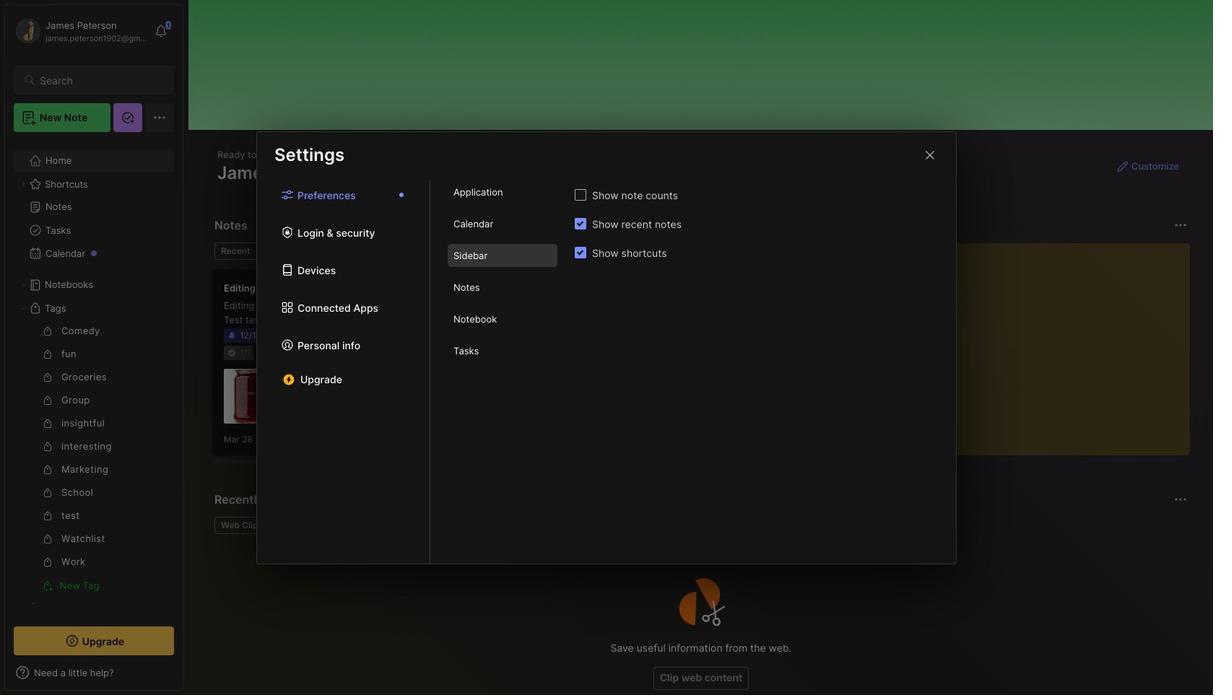 Task type: describe. For each thing, give the bounding box(es) containing it.
1 tab list from the left
[[257, 181, 431, 564]]

tree inside 'main' element
[[5, 141, 183, 652]]

Search text field
[[40, 74, 161, 87]]

2 tab list from the left
[[431, 181, 575, 564]]

main element
[[0, 0, 188, 696]]

close image
[[922, 146, 939, 164]]

Start writing… text field
[[888, 243, 1190, 444]]

expand notebooks image
[[19, 281, 27, 290]]



Task type: locate. For each thing, give the bounding box(es) containing it.
row group
[[212, 269, 1214, 465]]

None checkbox
[[575, 189, 587, 201]]

none search field inside 'main' element
[[40, 72, 161, 89]]

None search field
[[40, 72, 161, 89]]

expand tags image
[[19, 304, 27, 313]]

tab list
[[257, 181, 431, 564], [431, 181, 575, 564]]

None checkbox
[[575, 218, 587, 230], [575, 247, 587, 259], [575, 218, 587, 230], [575, 247, 587, 259]]

group inside tree
[[14, 320, 165, 597]]

group
[[14, 320, 165, 597]]

tree
[[5, 141, 183, 652]]

tab
[[448, 181, 558, 204], [448, 212, 558, 235], [215, 243, 257, 260], [448, 244, 558, 267], [448, 276, 558, 299], [448, 308, 558, 331], [448, 339, 558, 363], [215, 517, 270, 535]]

thumbnail image
[[224, 369, 279, 424]]



Task type: vqa. For each thing, say whether or not it's contained in the screenshot.
option
yes



